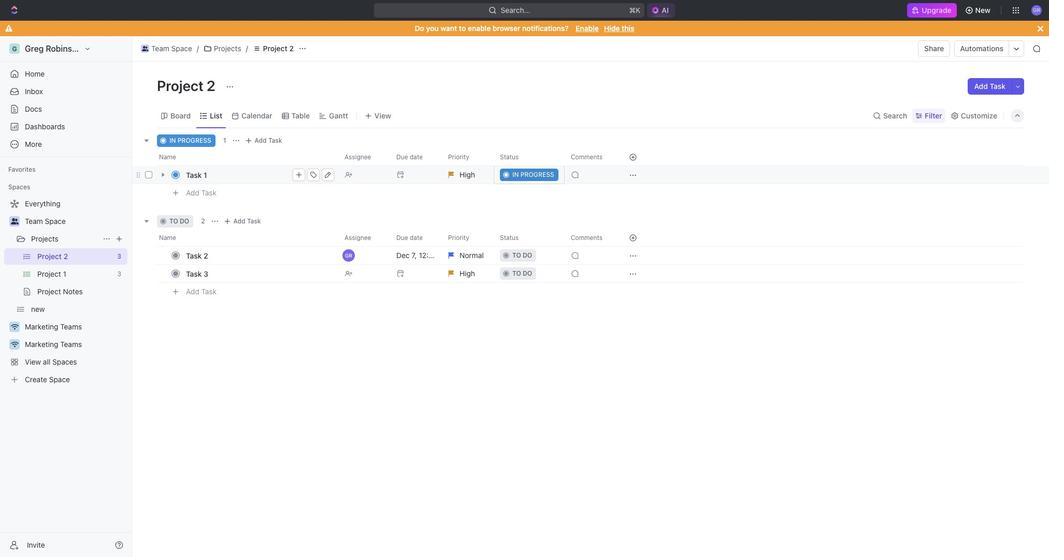 Task type: locate. For each thing, give the bounding box(es) containing it.
marketing teams
[[25, 323, 82, 332], [25, 340, 82, 349]]

1 vertical spatial status
[[500, 234, 519, 242]]

1 vertical spatial marketing teams
[[25, 340, 82, 349]]

want
[[440, 24, 457, 33]]

2 priority button from the top
[[442, 230, 494, 247]]

high
[[460, 170, 475, 179], [460, 269, 475, 278]]

0 horizontal spatial team space
[[25, 217, 66, 226]]

team right workspace
[[151, 44, 169, 53]]

0 horizontal spatial view
[[25, 358, 41, 367]]

add task button up task 2 link
[[221, 216, 265, 228]]

2 high button from the top
[[442, 265, 494, 283]]

status for 1
[[500, 153, 519, 161]]

2 status from the top
[[500, 234, 519, 242]]

spaces up "create space" link
[[52, 358, 77, 367]]

gr for gr dropdown button to the bottom
[[345, 253, 352, 259]]

projects link
[[201, 42, 244, 55], [31, 231, 98, 248]]

2 due from the top
[[396, 234, 408, 242]]

2 date from the top
[[410, 234, 423, 242]]

1 inside sidebar navigation
[[63, 270, 66, 279]]

user group image inside sidebar navigation
[[11, 219, 18, 225]]

assignee for 2
[[345, 234, 371, 242]]

1 vertical spatial priority button
[[442, 230, 494, 247]]

due for assignee
[[396, 234, 408, 242]]

0 horizontal spatial team space link
[[25, 213, 125, 230]]

1 vertical spatial name button
[[157, 230, 338, 247]]

0 vertical spatial projects
[[214, 44, 241, 53]]

2 assignee button from the top
[[338, 230, 390, 247]]

1 vertical spatial status button
[[494, 230, 565, 247]]

marketing up all
[[25, 340, 58, 349]]

0 horizontal spatial team
[[25, 217, 43, 226]]

view right gantt
[[375, 111, 391, 120]]

customize
[[961, 111, 997, 120]]

0 horizontal spatial spaces
[[8, 183, 30, 191]]

1 horizontal spatial gr button
[[1028, 2, 1045, 19]]

add task for add task button over customize
[[974, 82, 1006, 91]]

wifi image
[[11, 324, 18, 331], [11, 342, 18, 348]]

1 vertical spatial 1
[[204, 171, 207, 180]]

0 vertical spatial high button
[[442, 166, 494, 184]]

1 horizontal spatial user group image
[[142, 46, 148, 51]]

everything
[[25, 199, 60, 208]]

1 due from the top
[[396, 153, 408, 161]]

0 vertical spatial due
[[396, 153, 408, 161]]

calendar link
[[239, 109, 272, 123]]

status button for 1
[[494, 149, 565, 166]]

1 vertical spatial assignee
[[345, 234, 371, 242]]

1 vertical spatial projects link
[[31, 231, 98, 248]]

2 high from the top
[[460, 269, 475, 278]]

1 vertical spatial due date button
[[390, 230, 442, 247]]

marketing
[[25, 323, 58, 332], [25, 340, 58, 349]]

priority button
[[442, 149, 494, 166], [442, 230, 494, 247]]

1 horizontal spatial 1
[[204, 171, 207, 180]]

add task button down calendar
[[242, 135, 286, 147]]

0 horizontal spatial 1
[[63, 270, 66, 279]]

1 comments from the top
[[571, 153, 602, 161]]

to do for high
[[512, 270, 532, 278]]

3 for 2
[[117, 253, 121, 261]]

1 vertical spatial project 2
[[157, 77, 219, 94]]

3
[[117, 253, 121, 261], [204, 270, 208, 278], [117, 270, 121, 278]]

1 priority button from the top
[[442, 149, 494, 166]]

priority for 1
[[448, 153, 469, 161]]

0 vertical spatial assignee
[[345, 153, 371, 161]]

2 marketing teams link from the top
[[25, 337, 125, 353]]

hide
[[604, 24, 620, 33]]

notifications?
[[522, 24, 569, 33]]

add task button up customize
[[968, 78, 1012, 95]]

0 vertical spatial in progress
[[169, 137, 211, 145]]

task 1
[[186, 171, 207, 180]]

2 horizontal spatial 1
[[223, 137, 226, 145]]

due date
[[396, 153, 423, 161], [396, 234, 423, 242]]

1 due date button from the top
[[390, 149, 442, 166]]

teams down new link
[[60, 323, 82, 332]]

3 for 1
[[117, 270, 121, 278]]

do you want to enable browser notifications? enable hide this
[[415, 24, 634, 33]]

1 assignee from the top
[[345, 153, 371, 161]]

add task for add task button under the task 3
[[186, 287, 217, 296]]

favorites button
[[4, 164, 40, 176]]

1 vertical spatial due
[[396, 234, 408, 242]]

progress
[[178, 137, 211, 145], [520, 171, 554, 179]]

1 priority from the top
[[448, 153, 469, 161]]

1 vertical spatial to do
[[512, 252, 532, 260]]

2 vertical spatial do
[[523, 270, 532, 278]]

upgrade link
[[907, 3, 957, 18]]

0 horizontal spatial projects link
[[31, 231, 98, 248]]

projects
[[214, 44, 241, 53], [31, 235, 58, 243]]

project for project 1 link
[[37, 270, 61, 279]]

status button
[[494, 149, 565, 166], [494, 230, 565, 247]]

1 horizontal spatial project 2 link
[[250, 42, 296, 55]]

share
[[924, 44, 944, 53]]

add task for add task button below task 1
[[186, 188, 217, 197]]

status button for 2
[[494, 230, 565, 247]]

2 marketing teams from the top
[[25, 340, 82, 349]]

2 to do button from the top
[[494, 265, 565, 283]]

tree inside sidebar navigation
[[4, 196, 127, 389]]

space
[[171, 44, 192, 53], [45, 217, 66, 226], [49, 376, 70, 384]]

teams
[[60, 323, 82, 332], [60, 340, 82, 349]]

g
[[12, 45, 17, 53]]

2 vertical spatial to do
[[512, 270, 532, 278]]

1 vertical spatial team
[[25, 217, 43, 226]]

0 vertical spatial comments
[[571, 153, 602, 161]]

add task down task 1
[[186, 188, 217, 197]]

1 vertical spatial team space
[[25, 217, 66, 226]]

0 vertical spatial to do
[[169, 218, 189, 225]]

high button for task 3
[[442, 265, 494, 283]]

1 horizontal spatial in progress
[[512, 171, 554, 179]]

in progress inside dropdown button
[[512, 171, 554, 179]]

date
[[410, 153, 423, 161], [410, 234, 423, 242]]

0 horizontal spatial /
[[197, 44, 199, 53]]

0 vertical spatial status button
[[494, 149, 565, 166]]

add task button
[[968, 78, 1012, 95], [242, 135, 286, 147], [181, 187, 221, 199], [221, 216, 265, 228], [181, 286, 221, 298]]

marketing teams link for 2nd wifi 'icon' from the top of the sidebar navigation
[[25, 337, 125, 353]]

marketing teams down new
[[25, 323, 82, 332]]

name button up "task 1" link
[[157, 149, 338, 166]]

gr
[[1033, 7, 1040, 13], [345, 253, 352, 259]]

marketing teams up view all spaces
[[25, 340, 82, 349]]

1 status button from the top
[[494, 149, 565, 166]]

2 vertical spatial 1
[[63, 270, 66, 279]]

task 1 link
[[183, 168, 336, 183]]

1 high from the top
[[460, 170, 475, 179]]

team
[[151, 44, 169, 53], [25, 217, 43, 226]]

2 status button from the top
[[494, 230, 565, 247]]

1 vertical spatial teams
[[60, 340, 82, 349]]

view inside sidebar navigation
[[25, 358, 41, 367]]

1 vertical spatial marketing
[[25, 340, 58, 349]]

create space
[[25, 376, 70, 384]]

project notes
[[37, 288, 83, 296]]

1 horizontal spatial team space link
[[138, 42, 195, 55]]

1 date from the top
[[410, 153, 423, 161]]

new link
[[31, 302, 125, 318]]

1 vertical spatial priority
[[448, 234, 469, 242]]

due date for assignee
[[396, 234, 423, 242]]

ai button
[[647, 3, 675, 18]]

share button
[[918, 40, 950, 57]]

team down everything
[[25, 217, 43, 226]]

task
[[990, 82, 1006, 91], [268, 137, 282, 145], [186, 171, 202, 180], [201, 188, 217, 197], [247, 218, 261, 225], [186, 252, 202, 260], [186, 270, 202, 278], [201, 287, 217, 296]]

create
[[25, 376, 47, 384]]

do for high
[[523, 270, 532, 278]]

1 horizontal spatial in
[[512, 171, 519, 179]]

1 marketing teams link from the top
[[25, 319, 125, 336]]

add down task 1
[[186, 188, 199, 197]]

0 vertical spatial user group image
[[142, 46, 148, 51]]

in progress
[[169, 137, 211, 145], [512, 171, 554, 179]]

name
[[159, 153, 176, 161], [159, 234, 176, 242]]

status
[[500, 153, 519, 161], [500, 234, 519, 242]]

2 due date button from the top
[[390, 230, 442, 247]]

this
[[622, 24, 634, 33]]

1 vertical spatial gr
[[345, 253, 352, 259]]

2 due date from the top
[[396, 234, 423, 242]]

0 horizontal spatial projects
[[31, 235, 58, 243]]

comments button
[[565, 149, 616, 166], [565, 230, 616, 247]]

0 vertical spatial team
[[151, 44, 169, 53]]

0 vertical spatial marketing teams
[[25, 323, 82, 332]]

1 vertical spatial wifi image
[[11, 342, 18, 348]]

0 vertical spatial gr
[[1033, 7, 1040, 13]]

2 comments from the top
[[571, 234, 602, 242]]

marketing teams link down new link
[[25, 319, 125, 336]]

0 vertical spatial priority button
[[442, 149, 494, 166]]

marketing teams link up view all spaces link at the left of the page
[[25, 337, 125, 353]]

1 to do button from the top
[[494, 247, 565, 265]]

0 vertical spatial view
[[375, 111, 391, 120]]

marketing teams link
[[25, 319, 125, 336], [25, 337, 125, 353]]

/
[[197, 44, 199, 53], [246, 44, 248, 53]]

1 horizontal spatial /
[[246, 44, 248, 53]]

1 vertical spatial project 2 link
[[37, 249, 113, 265]]

1 vertical spatial name
[[159, 234, 176, 242]]

0 vertical spatial assignee button
[[338, 149, 390, 166]]

1 due date from the top
[[396, 153, 423, 161]]

1 vertical spatial progress
[[520, 171, 554, 179]]

due
[[396, 153, 408, 161], [396, 234, 408, 242]]

view
[[375, 111, 391, 120], [25, 358, 41, 367]]

0 vertical spatial marketing teams link
[[25, 319, 125, 336]]

dashboards
[[25, 122, 65, 131]]

0 vertical spatial due date button
[[390, 149, 442, 166]]

1 status from the top
[[500, 153, 519, 161]]

project 2 link
[[250, 42, 296, 55], [37, 249, 113, 265]]

2 priority from the top
[[448, 234, 469, 242]]

1 vertical spatial in
[[512, 171, 519, 179]]

to
[[459, 24, 466, 33], [169, 218, 178, 225], [512, 252, 521, 260], [512, 270, 521, 278]]

add task up task 2 link
[[233, 218, 261, 225]]

greg robinson's workspace
[[25, 44, 133, 53]]

marketing down new
[[25, 323, 58, 332]]

0 vertical spatial status
[[500, 153, 519, 161]]

1 name from the top
[[159, 153, 176, 161]]

2 assignee from the top
[[345, 234, 371, 242]]

0 vertical spatial projects link
[[201, 42, 244, 55]]

spaces down favorites button
[[8, 183, 30, 191]]

name button
[[157, 149, 338, 166], [157, 230, 338, 247]]

1 assignee button from the top
[[338, 149, 390, 166]]

1 horizontal spatial team
[[151, 44, 169, 53]]

1 vertical spatial assignee button
[[338, 230, 390, 247]]

view inside button
[[375, 111, 391, 120]]

name button up task 2 link
[[157, 230, 338, 247]]

project 2
[[263, 44, 294, 53], [157, 77, 219, 94], [37, 252, 68, 261]]

new
[[31, 305, 45, 314]]

assignee button for 2
[[338, 230, 390, 247]]

1 vertical spatial high
[[460, 269, 475, 278]]

0 vertical spatial due date
[[396, 153, 423, 161]]

browser
[[493, 24, 520, 33]]

spaces
[[8, 183, 30, 191], [52, 358, 77, 367]]

1 high button from the top
[[442, 166, 494, 184]]

dashboards link
[[4, 119, 127, 135]]

high button
[[442, 166, 494, 184], [442, 265, 494, 283]]

0 vertical spatial comments button
[[565, 149, 616, 166]]

team space
[[151, 44, 192, 53], [25, 217, 66, 226]]

assignee button
[[338, 149, 390, 166], [338, 230, 390, 247]]

customize button
[[947, 109, 1000, 123]]

due for name
[[396, 153, 408, 161]]

docs
[[25, 105, 42, 113]]

add task up customize
[[974, 82, 1006, 91]]

1 comments button from the top
[[565, 149, 616, 166]]

0 horizontal spatial progress
[[178, 137, 211, 145]]

view for view
[[375, 111, 391, 120]]

to do button for high
[[494, 265, 565, 283]]

gantt link
[[327, 109, 348, 123]]

view left all
[[25, 358, 41, 367]]

0 vertical spatial priority
[[448, 153, 469, 161]]

0 horizontal spatial gr
[[345, 253, 352, 259]]

1 vertical spatial view
[[25, 358, 41, 367]]

1 vertical spatial due date
[[396, 234, 423, 242]]

1
[[223, 137, 226, 145], [204, 171, 207, 180], [63, 270, 66, 279]]

project for project notes link
[[37, 288, 61, 296]]

in
[[169, 137, 176, 145], [512, 171, 519, 179]]

0 vertical spatial wifi image
[[11, 324, 18, 331]]

add task down the task 3
[[186, 287, 217, 296]]

1 vertical spatial high button
[[442, 265, 494, 283]]

0 vertical spatial progress
[[178, 137, 211, 145]]

to do
[[169, 218, 189, 225], [512, 252, 532, 260], [512, 270, 532, 278]]

tree
[[4, 196, 127, 389]]

0 vertical spatial high
[[460, 170, 475, 179]]

tree containing everything
[[4, 196, 127, 389]]

1 vertical spatial do
[[523, 252, 532, 260]]

2 vertical spatial project 2
[[37, 252, 68, 261]]

assignee
[[345, 153, 371, 161], [345, 234, 371, 242]]

priority for 2
[[448, 234, 469, 242]]

1 vertical spatial user group image
[[11, 219, 18, 225]]

0 horizontal spatial user group image
[[11, 219, 18, 225]]

automations
[[960, 44, 1003, 53]]

1 horizontal spatial projects
[[214, 44, 241, 53]]

1 wifi image from the top
[[11, 324, 18, 331]]

1 vertical spatial date
[[410, 234, 423, 242]]

to do button
[[494, 247, 565, 265], [494, 265, 565, 283]]

1 horizontal spatial view
[[375, 111, 391, 120]]

1 horizontal spatial progress
[[520, 171, 554, 179]]

0 vertical spatial date
[[410, 153, 423, 161]]

2
[[289, 44, 294, 53], [207, 77, 215, 94], [201, 218, 205, 225], [204, 252, 208, 260], [64, 252, 68, 261]]

comments
[[571, 153, 602, 161], [571, 234, 602, 242]]

1 horizontal spatial project 2
[[157, 77, 219, 94]]

teams up view all spaces link at the left of the page
[[60, 340, 82, 349]]

comments for 2nd 'comments' dropdown button from the top of the page
[[571, 234, 602, 242]]

user group image
[[142, 46, 148, 51], [11, 219, 18, 225]]



Task type: describe. For each thing, give the bounding box(es) containing it.
greg robinson's workspace, , element
[[9, 44, 20, 54]]

sidebar navigation
[[0, 36, 134, 558]]

projects inside sidebar navigation
[[31, 235, 58, 243]]

automations button
[[955, 41, 1009, 56]]

view all spaces link
[[4, 354, 125, 371]]

0 vertical spatial spaces
[[8, 183, 30, 191]]

1 horizontal spatial spaces
[[52, 358, 77, 367]]

0 horizontal spatial project 2 link
[[37, 249, 113, 265]]

add task down calendar
[[255, 137, 282, 145]]

date for name
[[410, 153, 423, 161]]

do for normal
[[523, 252, 532, 260]]

search...
[[501, 6, 530, 15]]

priority button for 1
[[442, 149, 494, 166]]

2 comments button from the top
[[565, 230, 616, 247]]

status for 2
[[500, 234, 519, 242]]

gr for top gr dropdown button
[[1033, 7, 1040, 13]]

all
[[43, 358, 50, 367]]

view for view all spaces
[[25, 358, 41, 367]]

gantt
[[329, 111, 348, 120]]

due date button for assignee
[[390, 230, 442, 247]]

comments for first 'comments' dropdown button from the top
[[571, 153, 602, 161]]

add up customize
[[974, 82, 988, 91]]

add task button down task 1
[[181, 187, 221, 199]]

list
[[210, 111, 222, 120]]

marketing teams link for first wifi 'icon' from the top of the sidebar navigation
[[25, 319, 125, 336]]

2 marketing from the top
[[25, 340, 58, 349]]

0 vertical spatial team space link
[[138, 42, 195, 55]]

2 inside sidebar navigation
[[64, 252, 68, 261]]

normal
[[460, 251, 484, 260]]

⌘k
[[629, 6, 641, 15]]

task 3 link
[[183, 267, 336, 282]]

filter
[[925, 111, 942, 120]]

3 inside "link"
[[204, 270, 208, 278]]

project 2 inside sidebar navigation
[[37, 252, 68, 261]]

everything link
[[4, 196, 125, 212]]

board
[[170, 111, 191, 120]]

0 vertical spatial gr button
[[1028, 2, 1045, 19]]

project for leftmost the project 2 link
[[37, 252, 62, 261]]

due date button for name
[[390, 149, 442, 166]]

home link
[[4, 66, 127, 82]]

1 vertical spatial gr button
[[338, 247, 390, 265]]

more
[[25, 140, 42, 149]]

2 teams from the top
[[60, 340, 82, 349]]

to do button for normal
[[494, 247, 565, 265]]

1 horizontal spatial team space
[[151, 44, 192, 53]]

0 vertical spatial project 2 link
[[250, 42, 296, 55]]

0 vertical spatial do
[[180, 218, 189, 225]]

docs link
[[4, 101, 127, 118]]

favorites
[[8, 166, 36, 174]]

new button
[[961, 2, 997, 19]]

calendar
[[242, 111, 272, 120]]

add down the task 3
[[186, 287, 199, 296]]

1 horizontal spatial projects link
[[201, 42, 244, 55]]

1 for task 1
[[204, 171, 207, 180]]

1 marketing teams from the top
[[25, 323, 82, 332]]

ai
[[662, 6, 669, 15]]

view button
[[361, 109, 395, 123]]

high for 1
[[460, 170, 475, 179]]

task inside "link"
[[186, 270, 202, 278]]

0 vertical spatial space
[[171, 44, 192, 53]]

project 1
[[37, 270, 66, 279]]

task 2 link
[[183, 248, 336, 263]]

enable
[[468, 24, 491, 33]]

progress inside dropdown button
[[520, 171, 554, 179]]

priority button for 2
[[442, 230, 494, 247]]

in inside dropdown button
[[512, 171, 519, 179]]

list link
[[208, 109, 222, 123]]

view all spaces
[[25, 358, 77, 367]]

greg
[[25, 44, 44, 53]]

board link
[[168, 109, 191, 123]]

team space link inside sidebar navigation
[[25, 213, 125, 230]]

normal button
[[442, 247, 494, 265]]

2 name from the top
[[159, 234, 176, 242]]

2 / from the left
[[246, 44, 248, 53]]

add up task 2 link
[[233, 218, 245, 225]]

1 / from the left
[[197, 44, 199, 53]]

2 wifi image from the top
[[11, 342, 18, 348]]

invite
[[27, 541, 45, 550]]

1 marketing from the top
[[25, 323, 58, 332]]

0 horizontal spatial in progress
[[169, 137, 211, 145]]

project 1 link
[[37, 266, 113, 283]]

inbox
[[25, 87, 43, 96]]

projects link inside sidebar navigation
[[31, 231, 98, 248]]

task 2
[[186, 252, 208, 260]]

1 teams from the top
[[60, 323, 82, 332]]

0 vertical spatial in
[[169, 137, 176, 145]]

2 horizontal spatial project 2
[[263, 44, 294, 53]]

search
[[883, 111, 907, 120]]

team inside sidebar navigation
[[25, 217, 43, 226]]

2 name button from the top
[[157, 230, 338, 247]]

user group image inside team space 'link'
[[142, 46, 148, 51]]

create space link
[[4, 372, 125, 389]]

assignee for 1
[[345, 153, 371, 161]]

add task button down the task 3
[[181, 286, 221, 298]]

view button
[[361, 104, 395, 128]]

home
[[25, 69, 45, 78]]

task 3
[[186, 270, 208, 278]]

high for 3
[[460, 269, 475, 278]]

1 vertical spatial space
[[45, 217, 66, 226]]

project notes link
[[37, 284, 125, 300]]

inbox link
[[4, 83, 127, 100]]

due date for name
[[396, 153, 423, 161]]

table
[[291, 111, 310, 120]]

table link
[[289, 109, 310, 123]]

team space inside sidebar navigation
[[25, 217, 66, 226]]

more button
[[4, 136, 127, 153]]

date for assignee
[[410, 234, 423, 242]]

high button for task 1
[[442, 166, 494, 184]]

to do for normal
[[512, 252, 532, 260]]

enable
[[576, 24, 599, 33]]

add down 'calendar' link
[[255, 137, 267, 145]]

2 vertical spatial space
[[49, 376, 70, 384]]

assignee button for 1
[[338, 149, 390, 166]]

search button
[[870, 109, 910, 123]]

robinson's
[[46, 44, 88, 53]]

new
[[975, 6, 991, 15]]

in progress button
[[494, 166, 565, 184]]

you
[[426, 24, 439, 33]]

filter button
[[912, 109, 945, 123]]

do
[[415, 24, 424, 33]]

1 for project 1
[[63, 270, 66, 279]]

1 name button from the top
[[157, 149, 338, 166]]

workspace
[[90, 44, 133, 53]]

notes
[[63, 288, 83, 296]]

upgrade
[[922, 6, 951, 15]]



Task type: vqa. For each thing, say whether or not it's contained in the screenshot.
Task 2
yes



